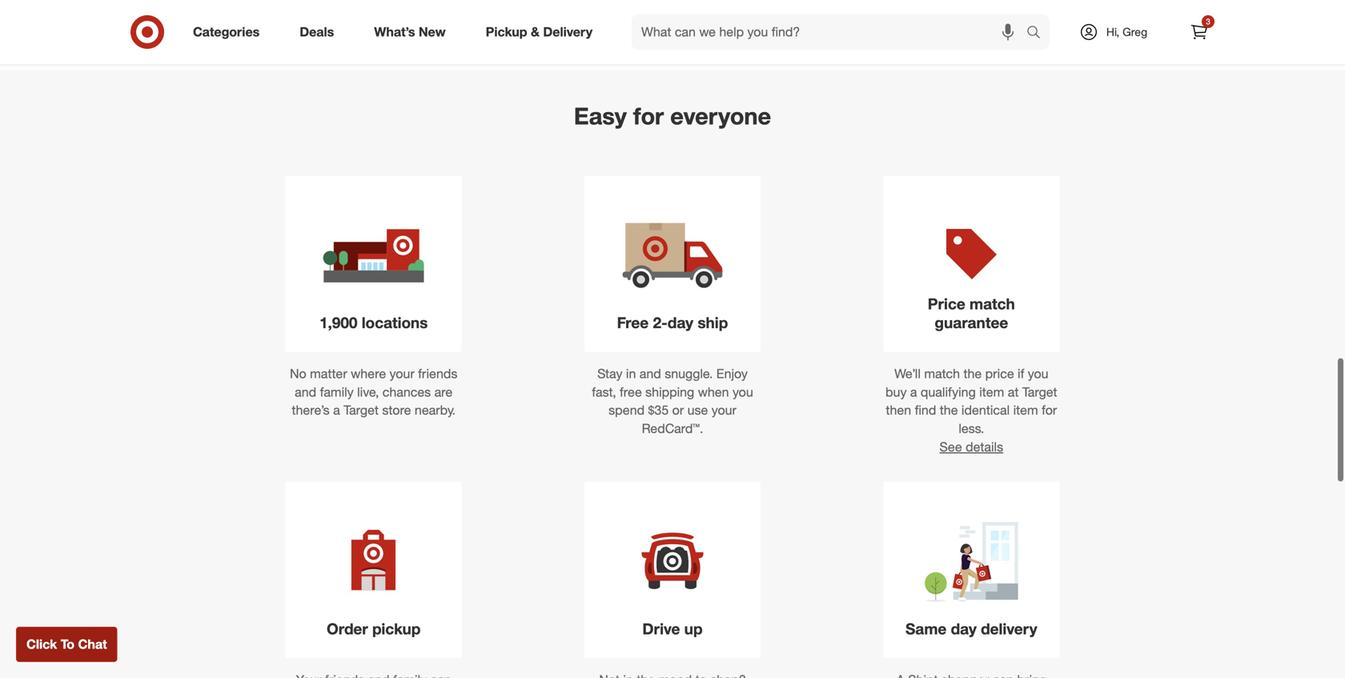 Task type: vqa. For each thing, say whether or not it's contained in the screenshot.
cart
no



Task type: describe. For each thing, give the bounding box(es) containing it.
click to chat button
[[16, 627, 117, 662]]

pickup
[[486, 24, 527, 40]]

1 horizontal spatial the
[[964, 366, 982, 382]]

up
[[685, 620, 703, 638]]

everyone
[[671, 102, 771, 130]]

there's
[[292, 403, 330, 418]]

use
[[688, 403, 708, 418]]

click to chat
[[26, 637, 107, 652]]

set
[[772, 0, 790, 12]]

we'll
[[895, 366, 921, 382]]

store
[[382, 403, 411, 418]]

buy
[[886, 384, 907, 400]]

hi,
[[1107, 25, 1120, 39]]

you inside see who gave you what, and who you've already thanked.
[[545, 0, 566, 12]]

a inside 'we'll match the price if you buy a qualifying item at target then find the identical item for less. see details'
[[911, 384, 917, 400]]

new
[[419, 24, 446, 40]]

0 horizontal spatial for
[[633, 102, 664, 130]]

add
[[699, 0, 723, 12]]

at
[[1008, 384, 1019, 400]]

&
[[531, 24, 540, 40]]

fast,
[[592, 384, 616, 400]]

order pickup
[[327, 620, 421, 638]]

chances
[[383, 384, 431, 400]]

already
[[530, 14, 572, 30]]

and inside no matter where your friends and family live, chances are there's a target store nearby.
[[295, 384, 316, 400]]

stay
[[598, 366, 623, 382]]

hi, greg
[[1107, 25, 1148, 39]]

what's new link
[[361, 14, 466, 50]]

friends
[[418, 366, 458, 382]]

spend
[[609, 403, 645, 418]]

same
[[906, 620, 947, 638]]

guarantee
[[935, 314, 1009, 332]]

what's
[[374, 24, 415, 40]]

where
[[351, 366, 386, 382]]

you've
[[489, 14, 526, 30]]

and inside see who gave you what, and who you've already thanked.
[[604, 0, 625, 12]]

match for the
[[925, 366, 960, 382]]

your inside no matter where your friends and family live, chances are there's a target store nearby.
[[390, 366, 415, 382]]

qualifying
[[921, 384, 976, 400]]

identical
[[962, 403, 1010, 418]]

price match guarantee
[[928, 295, 1015, 332]]

locations
[[362, 314, 428, 332]]

categories link
[[179, 14, 280, 50]]

1 vertical spatial item
[[1014, 403, 1039, 418]]

3
[[1206, 16, 1211, 26]]

pickup & delivery
[[486, 24, 593, 40]]

free
[[620, 384, 642, 400]]

$35
[[648, 403, 669, 418]]

more.
[[785, 14, 818, 30]]

live,
[[357, 384, 379, 400]]

delivery
[[981, 620, 1038, 638]]

a inside add photos, set a custom url, and more.
[[793, 0, 800, 12]]

url,
[[850, 0, 879, 12]]

you inside 'we'll match the price if you buy a qualifying item at target then find the identical item for less. see details'
[[1028, 366, 1049, 382]]

1,900
[[320, 314, 358, 332]]

shipping
[[646, 384, 695, 400]]

for inside 'we'll match the price if you buy a qualifying item at target then find the identical item for less. see details'
[[1042, 403, 1057, 418]]

deals link
[[286, 14, 354, 50]]

to
[[61, 637, 75, 652]]

what,
[[569, 0, 600, 12]]

see inside see who gave you what, and who you've already thanked.
[[460, 0, 483, 12]]

less.
[[959, 421, 985, 437]]

redcard™.
[[642, 421, 704, 437]]

drive
[[643, 620, 680, 638]]

pickup & delivery link
[[472, 14, 613, 50]]

custom
[[804, 0, 847, 12]]

details
[[966, 439, 1004, 455]]

are
[[435, 384, 453, 400]]



Task type: locate. For each thing, give the bounding box(es) containing it.
pickup
[[372, 620, 421, 638]]

photos,
[[726, 0, 769, 12]]

easy
[[574, 102, 627, 130]]

what's new
[[374, 24, 446, 40]]

0 vertical spatial you
[[545, 0, 566, 12]]

and right in
[[640, 366, 661, 382]]

target
[[1023, 384, 1058, 400], [344, 403, 379, 418]]

in
[[626, 366, 636, 382]]

0 vertical spatial your
[[390, 366, 415, 382]]

free 2-day ship
[[617, 314, 728, 332]]

0 horizontal spatial a
[[333, 403, 340, 418]]

then
[[886, 403, 912, 418]]

match up qualifying
[[925, 366, 960, 382]]

0 vertical spatial day
[[668, 314, 694, 332]]

and down set
[[760, 14, 782, 30]]

1 horizontal spatial for
[[1042, 403, 1057, 418]]

match inside the price match guarantee
[[970, 295, 1015, 313]]

search button
[[1020, 14, 1058, 53]]

ship
[[698, 314, 728, 332]]

you up already
[[545, 0, 566, 12]]

who right what,
[[629, 0, 653, 12]]

you right if
[[1028, 366, 1049, 382]]

0 vertical spatial item
[[980, 384, 1005, 400]]

2-
[[653, 314, 668, 332]]

gave
[[514, 0, 541, 12]]

day left ship
[[668, 314, 694, 332]]

you down enjoy
[[733, 384, 753, 400]]

a
[[793, 0, 800, 12], [911, 384, 917, 400], [333, 403, 340, 418]]

click
[[26, 637, 57, 652]]

a right set
[[793, 0, 800, 12]]

price
[[928, 295, 966, 313]]

see who gave you what, and who you've already thanked.
[[460, 0, 653, 30]]

enjoy
[[717, 366, 748, 382]]

a inside no matter where your friends and family live, chances are there's a target store nearby.
[[333, 403, 340, 418]]

1 who from the left
[[486, 0, 511, 12]]

target inside no matter where your friends and family live, chances are there's a target store nearby.
[[344, 403, 379, 418]]

same day delivery
[[906, 620, 1038, 638]]

thanked.
[[575, 14, 624, 30]]

a right buy
[[911, 384, 917, 400]]

1 vertical spatial the
[[940, 403, 958, 418]]

1 horizontal spatial target
[[1023, 384, 1058, 400]]

who
[[486, 0, 511, 12], [629, 0, 653, 12]]

who up you've
[[486, 0, 511, 12]]

or
[[673, 403, 684, 418]]

item
[[980, 384, 1005, 400], [1014, 403, 1039, 418]]

day right same
[[951, 620, 977, 638]]

and up thanked.
[[604, 0, 625, 12]]

1 vertical spatial a
[[911, 384, 917, 400]]

and up there's
[[295, 384, 316, 400]]

family
[[320, 384, 354, 400]]

snuggle.
[[665, 366, 713, 382]]

target inside 'we'll match the price if you buy a qualifying item at target then find the identical item for less. see details'
[[1023, 384, 1058, 400]]

1 horizontal spatial see
[[940, 439, 962, 455]]

day
[[668, 314, 694, 332], [951, 620, 977, 638]]

search
[[1020, 26, 1058, 41]]

1 vertical spatial see
[[940, 439, 962, 455]]

a down family
[[333, 403, 340, 418]]

item down at
[[1014, 403, 1039, 418]]

2 horizontal spatial a
[[911, 384, 917, 400]]

free
[[617, 314, 649, 332]]

match inside 'we'll match the price if you buy a qualifying item at target then find the identical item for less. see details'
[[925, 366, 960, 382]]

and
[[604, 0, 625, 12], [760, 14, 782, 30], [640, 366, 661, 382], [295, 384, 316, 400]]

your inside stay in and snuggle. enjoy fast, free shipping when you spend $35 or use your redcard™.
[[712, 403, 737, 418]]

greg
[[1123, 25, 1148, 39]]

the left price
[[964, 366, 982, 382]]

0 horizontal spatial see
[[460, 0, 483, 12]]

1 horizontal spatial a
[[793, 0, 800, 12]]

0 horizontal spatial who
[[486, 0, 511, 12]]

1 horizontal spatial your
[[712, 403, 737, 418]]

2 vertical spatial a
[[333, 403, 340, 418]]

1 vertical spatial match
[[925, 366, 960, 382]]

your down when
[[712, 403, 737, 418]]

1,900 locations
[[320, 314, 428, 332]]

0 horizontal spatial target
[[344, 403, 379, 418]]

you
[[545, 0, 566, 12], [1028, 366, 1049, 382], [733, 384, 753, 400]]

target down if
[[1023, 384, 1058, 400]]

3 link
[[1182, 14, 1217, 50]]

price
[[986, 366, 1014, 382]]

for right "easy"
[[633, 102, 664, 130]]

0 vertical spatial for
[[633, 102, 664, 130]]

order
[[327, 620, 368, 638]]

deals
[[300, 24, 334, 40]]

match
[[970, 295, 1015, 313], [925, 366, 960, 382]]

and inside stay in and snuggle. enjoy fast, free shipping when you spend $35 or use your redcard™.
[[640, 366, 661, 382]]

2 who from the left
[[629, 0, 653, 12]]

1 horizontal spatial day
[[951, 620, 977, 638]]

1 vertical spatial your
[[712, 403, 737, 418]]

item up identical
[[980, 384, 1005, 400]]

target down "live," at the left of page
[[344, 403, 379, 418]]

0 horizontal spatial match
[[925, 366, 960, 382]]

for right identical
[[1042, 403, 1057, 418]]

matter
[[310, 366, 347, 382]]

2 horizontal spatial you
[[1028, 366, 1049, 382]]

match for guarantee
[[970, 295, 1015, 313]]

if
[[1018, 366, 1025, 382]]

0 horizontal spatial the
[[940, 403, 958, 418]]

1 vertical spatial you
[[1028, 366, 1049, 382]]

1 horizontal spatial match
[[970, 295, 1015, 313]]

nearby.
[[415, 403, 456, 418]]

and inside add photos, set a custom url, and more.
[[760, 14, 782, 30]]

add photos, set a custom url, and more.
[[699, 0, 879, 30]]

for
[[633, 102, 664, 130], [1042, 403, 1057, 418]]

categories
[[193, 24, 260, 40]]

the
[[964, 366, 982, 382], [940, 403, 958, 418]]

your up chances
[[390, 366, 415, 382]]

we'll match the price if you buy a qualifying item at target then find the identical item for less. see details
[[886, 366, 1058, 455]]

0 horizontal spatial day
[[668, 314, 694, 332]]

no
[[290, 366, 306, 382]]

easy for everyone
[[574, 102, 771, 130]]

0 vertical spatial a
[[793, 0, 800, 12]]

0 vertical spatial see
[[460, 0, 483, 12]]

match up guarantee on the right top of page
[[970, 295, 1015, 313]]

What can we help you find? suggestions appear below search field
[[632, 14, 1031, 50]]

0 vertical spatial the
[[964, 366, 982, 382]]

the down qualifying
[[940, 403, 958, 418]]

1 vertical spatial day
[[951, 620, 977, 638]]

2 vertical spatial you
[[733, 384, 753, 400]]

1 horizontal spatial you
[[733, 384, 753, 400]]

when
[[698, 384, 729, 400]]

1 vertical spatial target
[[344, 403, 379, 418]]

1 horizontal spatial item
[[1014, 403, 1039, 418]]

stay in and snuggle. enjoy fast, free shipping when you spend $35 or use your redcard™.
[[592, 366, 753, 437]]

find
[[915, 403, 937, 418]]

see details link
[[940, 439, 1004, 455]]

drive up
[[643, 620, 703, 638]]

delivery
[[543, 24, 593, 40]]

0 vertical spatial match
[[970, 295, 1015, 313]]

1 vertical spatial for
[[1042, 403, 1057, 418]]

see down less.
[[940, 439, 962, 455]]

you inside stay in and snuggle. enjoy fast, free shipping when you spend $35 or use your redcard™.
[[733, 384, 753, 400]]

0 horizontal spatial you
[[545, 0, 566, 12]]

see inside 'we'll match the price if you buy a qualifying item at target then find the identical item for less. see details'
[[940, 439, 962, 455]]

1 horizontal spatial who
[[629, 0, 653, 12]]

see left gave
[[460, 0, 483, 12]]

0 vertical spatial target
[[1023, 384, 1058, 400]]

0 horizontal spatial item
[[980, 384, 1005, 400]]

chat
[[78, 637, 107, 652]]

0 horizontal spatial your
[[390, 366, 415, 382]]

no matter where your friends and family live, chances are there's a target store nearby.
[[290, 366, 458, 418]]



